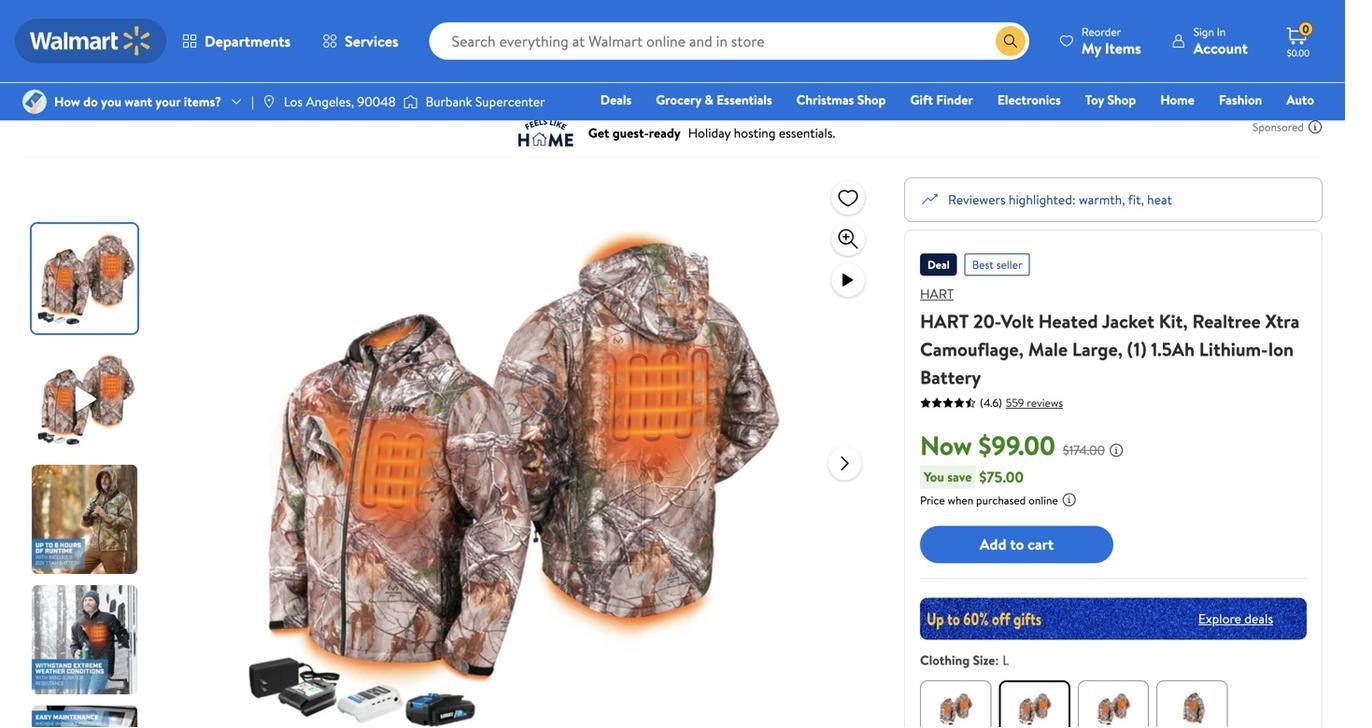 Task type: locate. For each thing, give the bounding box(es) containing it.
christmas
[[797, 91, 854, 109]]

1 horizontal spatial sports
[[201, 65, 238, 84]]

1 horizontal spatial shop
[[1108, 91, 1137, 109]]

debit
[[1203, 117, 1235, 135]]

men's up deals
[[594, 65, 627, 84]]

(1)
[[1128, 336, 1147, 363]]

1 horizontal spatial  image
[[403, 93, 418, 111]]

 image
[[22, 90, 47, 114]]

do
[[83, 92, 98, 111]]

/ up want
[[136, 65, 141, 84]]

los
[[284, 92, 303, 111]]

hart down the deal
[[921, 285, 954, 303]]

heat
[[1148, 191, 1173, 209]]

/ up angeles,
[[311, 65, 316, 84]]

clothing up the 90048
[[372, 65, 421, 84]]

how
[[54, 92, 80, 111]]

male
[[1029, 336, 1068, 363]]

sports & outdoors link
[[22, 65, 129, 84]]

1 sports from the left
[[22, 65, 59, 84]]

view video image
[[837, 269, 860, 292]]

grocery & essentials link
[[648, 90, 781, 110]]

ion
[[1269, 336, 1294, 363]]

$0.00
[[1288, 47, 1310, 59]]

shop up registry
[[1108, 91, 1137, 109]]

1 horizontal spatial &
[[705, 91, 714, 109]]

hart
[[921, 285, 954, 303], [921, 308, 969, 335]]

1 shop from the left
[[858, 91, 886, 109]]

559
[[1006, 395, 1025, 411]]

/ up burbank
[[428, 65, 433, 84]]

toy
[[1086, 91, 1105, 109]]

5 / from the left
[[582, 65, 587, 84]]

fit,
[[1129, 191, 1145, 209]]

0 vertical spatial &
[[62, 65, 71, 84]]

in
[[1217, 24, 1226, 40]]

0 horizontal spatial men's
[[441, 65, 473, 84]]

registry link
[[1091, 116, 1156, 136]]

2 shop from the left
[[1108, 91, 1137, 109]]

men's up burbank
[[441, 65, 473, 84]]

items?
[[184, 92, 221, 111]]

0 vertical spatial hart
[[921, 285, 954, 303]]

gift finder
[[911, 91, 974, 109]]

2 hart from the top
[[921, 308, 969, 335]]

& for outdoors
[[62, 65, 71, 84]]

shop right christmas
[[858, 91, 886, 109]]

 image right |
[[262, 94, 276, 109]]

hart 20-volt heated jacket kit, realtree xtra camouflage, male large, (1) 1.5ah lithium-ion battery - image 5 of 13 image
[[32, 707, 141, 728]]

shop
[[858, 91, 886, 109], [1108, 91, 1137, 109]]

hunting up los angeles, 90048
[[323, 65, 369, 84]]

fashion link
[[1211, 90, 1271, 110]]

1 horizontal spatial men's
[[594, 65, 627, 84]]

sports up how at the top left
[[22, 65, 59, 84]]

hunting up supercenter
[[477, 65, 522, 84]]

/ left men's hunting tops link
[[582, 65, 587, 84]]

large,
[[1073, 336, 1123, 363]]

hart hart 20-volt heated jacket kit, realtree xtra camouflage, male large, (1) 1.5ah lithium-ion battery
[[921, 285, 1300, 391]]

angeles,
[[306, 92, 354, 111]]

0 horizontal spatial sports
[[22, 65, 59, 84]]

electronics link
[[990, 90, 1070, 110]]

outdoor sports link
[[149, 65, 238, 84]]

0
[[1303, 21, 1310, 37]]

& up how at the top left
[[62, 65, 71, 84]]

shop for toy shop
[[1108, 91, 1137, 109]]

hart 20-volt heated jacket kit, realtree xtra camouflage, male large, (1) 1.5ah lithium-ion battery - image 2 of 13 image
[[32, 345, 141, 454]]

ad disclaimer and feedback image
[[1308, 120, 1323, 135]]

home
[[1161, 91, 1195, 109]]

one debit
[[1172, 117, 1235, 135]]

finder
[[937, 91, 974, 109]]

you
[[924, 468, 945, 486]]

account
[[1194, 38, 1249, 58]]

legal information image
[[1062, 493, 1077, 508]]

zoom image modal image
[[837, 228, 860, 250]]

men's
[[441, 65, 473, 84], [594, 65, 627, 84]]

hunting link
[[257, 65, 303, 84]]

reorder my items
[[1082, 24, 1142, 58]]

to
[[1011, 535, 1025, 555]]

&
[[62, 65, 71, 84], [705, 91, 714, 109]]

Walmart Site-Wide search field
[[430, 22, 1030, 60]]

1 vertical spatial hart
[[921, 308, 969, 335]]

how do you want your items?
[[54, 92, 221, 111]]

warmth,
[[1079, 191, 1126, 209]]

deals link
[[592, 90, 640, 110]]

clothing up supercenter
[[526, 65, 574, 84]]

supercenter
[[476, 92, 545, 111]]

3 / from the left
[[311, 65, 316, 84]]

hunting up "los"
[[257, 65, 303, 84]]

 image
[[403, 93, 418, 111], [262, 94, 276, 109]]

clothing size list
[[917, 677, 1311, 728]]

 image for burbank supercenter
[[403, 93, 418, 111]]

hart 20-volt heated jacket kit, realtree xtra camouflage, male large, (1) 1.5ah lithium-ion battery - image 3 of 13 image
[[32, 465, 141, 575]]

2 / from the left
[[245, 65, 250, 84]]

0 horizontal spatial &
[[62, 65, 71, 84]]

1 / from the left
[[136, 65, 141, 84]]

hart 20-volt heated jacket kit, realtree xtra camouflage, male large, (1) 1.5ah lithium-ion battery - image 1 of 13 image
[[32, 224, 141, 334]]

0 horizontal spatial shop
[[858, 91, 886, 109]]

559 reviews link
[[1003, 395, 1064, 411]]

hunting up 'grocery'
[[630, 65, 676, 84]]

$75.00
[[980, 467, 1024, 488]]

clothing size : l
[[921, 652, 1010, 670]]

sports up items?
[[201, 65, 238, 84]]

 image right the 90048
[[403, 93, 418, 111]]

deals
[[1245, 610, 1274, 628]]

registry
[[1100, 117, 1147, 135]]

toy shop
[[1086, 91, 1137, 109]]

|
[[251, 92, 254, 111]]

0 horizontal spatial  image
[[262, 94, 276, 109]]

lithium-
[[1200, 336, 1269, 363]]

reviewers highlighted: warmth, fit, heat
[[949, 191, 1173, 209]]

clothing left size
[[921, 652, 970, 670]]

hunting clothing link
[[323, 65, 421, 84]]

best
[[973, 257, 994, 273]]

one
[[1172, 117, 1200, 135]]

add
[[980, 535, 1007, 555]]

add to cart button
[[921, 526, 1114, 564]]

1 vertical spatial &
[[705, 91, 714, 109]]

& for essentials
[[705, 91, 714, 109]]

90048
[[357, 92, 396, 111]]

you save $75.00
[[924, 467, 1024, 488]]

/ left the hunting link
[[245, 65, 250, 84]]

los angeles, 90048
[[284, 92, 396, 111]]

& right 'grocery'
[[705, 91, 714, 109]]

now $99.00
[[921, 428, 1056, 464]]

hart down hart link on the top of page
[[921, 308, 969, 335]]

/
[[136, 65, 141, 84], [245, 65, 250, 84], [311, 65, 316, 84], [428, 65, 433, 84], [582, 65, 587, 84]]



Task type: describe. For each thing, give the bounding box(es) containing it.
walmart image
[[30, 26, 151, 56]]

20-
[[974, 308, 1001, 335]]

price when purchased online
[[921, 493, 1059, 509]]

services button
[[307, 19, 415, 64]]

l
[[1003, 652, 1010, 670]]

my
[[1082, 38, 1102, 58]]

grocery & essentials
[[656, 91, 773, 109]]

outdoors
[[74, 65, 129, 84]]

up to sixty percent off deals. shop now. image
[[921, 598, 1307, 640]]

your
[[155, 92, 181, 111]]

search icon image
[[1004, 34, 1018, 49]]

men's hunting tops link
[[594, 65, 704, 84]]

essentials
[[717, 91, 773, 109]]

services
[[345, 31, 399, 51]]

electronics
[[998, 91, 1061, 109]]

$174.00
[[1063, 442, 1106, 460]]

auto
[[1287, 91, 1315, 109]]

1 horizontal spatial clothing
[[526, 65, 574, 84]]

reorder
[[1082, 24, 1122, 40]]

learn more about strikethrough prices image
[[1109, 443, 1124, 458]]

1 hunting from the left
[[257, 65, 303, 84]]

outdoor
[[149, 65, 198, 84]]

4 hunting from the left
[[630, 65, 676, 84]]

heated
[[1039, 308, 1099, 335]]

christmas shop link
[[788, 90, 895, 110]]

purchased
[[977, 493, 1026, 509]]

sign in account
[[1194, 24, 1249, 58]]

burbank
[[426, 92, 472, 111]]

xtra
[[1266, 308, 1300, 335]]

toy shop link
[[1077, 90, 1145, 110]]

christmas shop
[[797, 91, 886, 109]]

hart link
[[921, 285, 954, 303]]

sports & outdoors / outdoor sports / hunting / hunting clothing / men's hunting clothing / men's hunting tops
[[22, 65, 704, 84]]

4 / from the left
[[428, 65, 433, 84]]

burbank supercenter
[[426, 92, 545, 111]]

want
[[125, 92, 152, 111]]

hart 20-volt heated jacket kit, realtree xtra camouflage, male large, (1) 1.5ah lithium-ion battery image
[[215, 178, 814, 728]]

walmart+ link
[[1251, 116, 1323, 136]]

:
[[996, 652, 999, 670]]

grocery
[[656, 91, 702, 109]]

gift finder link
[[902, 90, 982, 110]]

deals
[[601, 91, 632, 109]]

jacket
[[1103, 308, 1155, 335]]

reviewers
[[949, 191, 1006, 209]]

1 hart from the top
[[921, 285, 954, 303]]

next media item image
[[834, 453, 856, 475]]

hart 20-volt heated jacket kit, realtree xtra camouflage, male large, (1) 1.5ah lithium-ion battery - image 4 of 13 image
[[32, 586, 141, 695]]

highlighted:
[[1009, 191, 1076, 209]]

battery
[[921, 364, 982, 391]]

add to cart
[[980, 535, 1054, 555]]

tops
[[679, 65, 704, 84]]

sign
[[1194, 24, 1215, 40]]

kit,
[[1159, 308, 1188, 335]]

2 horizontal spatial clothing
[[921, 652, 970, 670]]

departments
[[205, 31, 291, 51]]

camouflage,
[[921, 336, 1024, 363]]

explore deals link
[[1191, 603, 1281, 636]]

cart
[[1028, 535, 1054, 555]]

2 hunting from the left
[[323, 65, 369, 84]]

realtree
[[1193, 308, 1261, 335]]

Search search field
[[430, 22, 1030, 60]]

best seller
[[973, 257, 1023, 273]]

sign in to add to favorites list, hart 20-volt heated jacket kit, realtree xtra camouflage, male large, (1) 1.5ah lithium-ion battery image
[[837, 186, 860, 210]]

men's hunting clothing link
[[441, 65, 574, 84]]

size
[[973, 652, 996, 670]]

when
[[948, 493, 974, 509]]

2 men's from the left
[[594, 65, 627, 84]]

sponsored
[[1253, 119, 1305, 135]]

walmart+
[[1259, 117, 1315, 135]]

price
[[921, 493, 945, 509]]

online
[[1029, 493, 1059, 509]]

 image for los angeles, 90048
[[262, 94, 276, 109]]

fashion
[[1219, 91, 1263, 109]]

now
[[921, 428, 973, 464]]

save
[[948, 468, 972, 486]]

home link
[[1152, 90, 1204, 110]]

$99.00
[[979, 428, 1056, 464]]

one debit link
[[1163, 116, 1243, 136]]

0 horizontal spatial clothing
[[372, 65, 421, 84]]

volt
[[1001, 308, 1034, 335]]

1 men's from the left
[[441, 65, 473, 84]]

2 sports from the left
[[201, 65, 238, 84]]

3 hunting from the left
[[477, 65, 522, 84]]

explore
[[1199, 610, 1242, 628]]

1.5ah
[[1152, 336, 1195, 363]]

(4.6) 559 reviews
[[980, 395, 1064, 411]]

gift
[[911, 91, 934, 109]]

shop for christmas shop
[[858, 91, 886, 109]]

explore deals
[[1199, 610, 1274, 628]]

(4.6)
[[980, 395, 1003, 411]]



Task type: vqa. For each thing, say whether or not it's contained in the screenshot.
The
no



